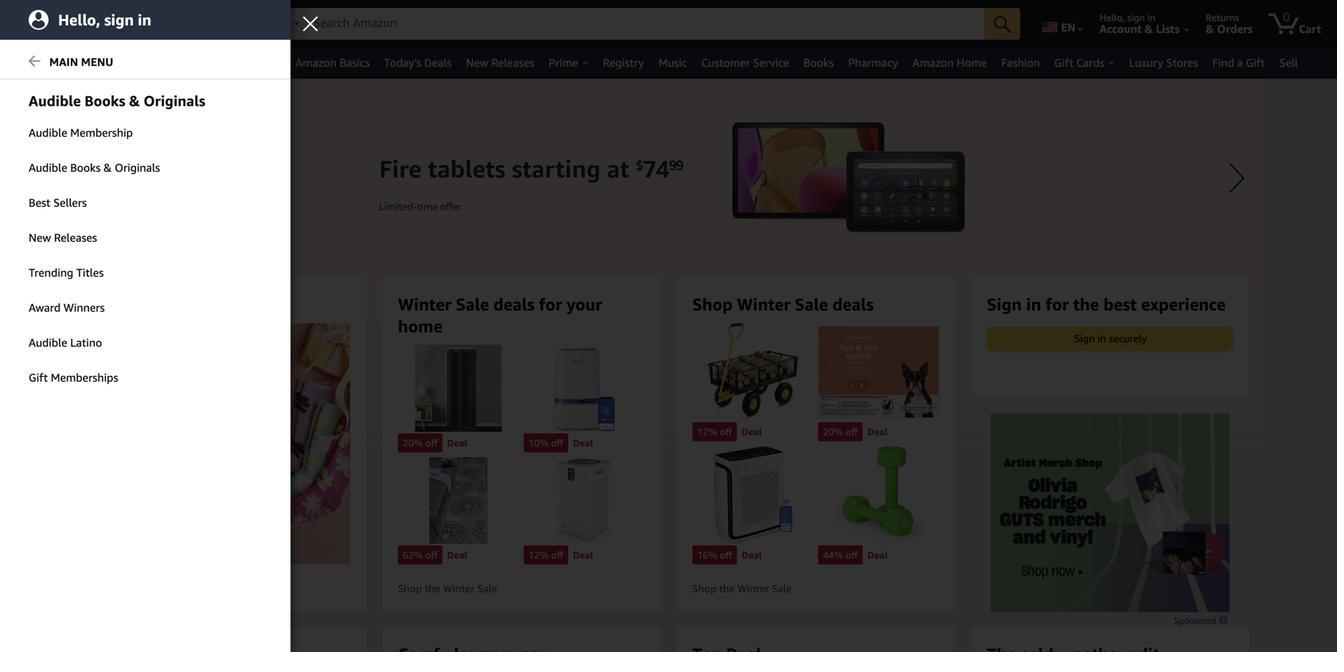 Task type: vqa. For each thing, say whether or not it's contained in the screenshot.
the leftmost 20% off
yes



Task type: locate. For each thing, give the bounding box(es) containing it.
new releases link down best sellers link
[[0, 221, 291, 255]]

& left orders in the top right of the page
[[1206, 22, 1215, 35]]

2 amazon from the left
[[913, 56, 954, 69]]

20%
[[823, 427, 843, 438], [403, 438, 423, 449]]

menu
[[81, 55, 113, 68]]

1 vertical spatial 12% off
[[529, 550, 564, 561]]

deal down 'kenmore pm3020 air purifiers with h13 true hepa filter, covers up to 1500 sq.foot, 24db silentclean 3-stage hepa filtration system, 5 speeds for home large room, kitchens & bedroom' "image"
[[573, 550, 593, 561]]

deal for joydeco door curtain closet door, closet curtain for open closet, closet curtains for bedroom closet door, door curtains for doorways privacy bedroom(40wx78l) image
[[447, 438, 468, 449]]

books
[[85, 92, 125, 109]]

new down best
[[29, 231, 51, 244]]

1 horizontal spatial hello,
[[1100, 12, 1125, 23]]

0 vertical spatial books
[[804, 56, 834, 69]]

0 horizontal spatial the
[[425, 583, 440, 596]]

shop winter sale deals up the vevor steel garden cart, heavy duty 900 lbs capacity, with removable mesh sides to convert into flatbed, utility metal wagon with 180° rotating handle and 10 in tires, perfect for farm, yard image
[[693, 295, 874, 314]]

audible inside 'audible membership' link
[[29, 126, 67, 139]]

shop winter sale deals
[[104, 295, 285, 314], [693, 295, 874, 314]]

today's deals link
[[377, 52, 459, 74]]

en
[[1061, 21, 1076, 34]]

new releases up the trending titles
[[29, 231, 97, 244]]

1 horizontal spatial new releases
[[466, 56, 535, 69]]

cap barbell neoprene dumbbell weights, 8 lb pair, shamrock image
[[818, 447, 940, 545]]

audible for audible membership
[[29, 126, 67, 139]]

12%
[[697, 427, 718, 438], [529, 550, 549, 561]]

1 horizontal spatial shop winter sale deals
[[693, 295, 874, 314]]

None search field
[[266, 8, 1021, 41]]

1 horizontal spatial new
[[466, 56, 489, 69]]

amazon left the basics on the left top
[[296, 56, 337, 69]]

12% off down the vevor steel garden cart, heavy duty 900 lbs capacity, with removable mesh sides to convert into flatbed, utility metal wagon with 180° rotating handle and 10 in tires, perfect for farm, yard image
[[697, 427, 732, 438]]

0 horizontal spatial amazon
[[296, 56, 337, 69]]

gift left cards at the top of page
[[1055, 56, 1074, 69]]

books right service
[[804, 56, 834, 69]]

sell
[[1280, 56, 1299, 69]]

off down the vevor steel garden cart, heavy duty 900 lbs capacity, with removable mesh sides to convert into flatbed, utility metal wagon with 180° rotating handle and 10 in tires, perfect for farm, yard image
[[720, 427, 732, 438]]

2 horizontal spatial the
[[1074, 295, 1100, 314]]

2 audible from the top
[[29, 161, 67, 174]]

audible inside audible latino link
[[29, 336, 67, 350]]

1 horizontal spatial hello, sign in
[[1100, 12, 1156, 23]]

hello, sign in link
[[0, 0, 291, 40]]

off down joydeco door curtain closet door, closet curtain for open closet, closet curtains for bedroom closet door, door curtains for doorways privacy bedroom(40wx78l) image
[[426, 438, 438, 449]]

returns & orders
[[1206, 12, 1253, 35]]

deal for the vevor steel garden cart, heavy duty 900 lbs capacity, with removable mesh sides to convert into flatbed, utility metal wagon with 180° rotating handle and 10 in tires, perfect for farm, yard image
[[742, 427, 762, 438]]

Search Amazon text field
[[307, 9, 985, 39]]

vevor steel garden cart, heavy duty 900 lbs capacity, with removable mesh sides to convert into flatbed, utility metal wagon with 180° rotating handle and 10 in tires, perfect for farm, yard image
[[693, 323, 814, 421]]

0 horizontal spatial new releases
[[29, 231, 97, 244]]

1 horizontal spatial amazon
[[913, 56, 954, 69]]

audible down audible
[[29, 126, 67, 139]]

off right "16%"
[[720, 550, 732, 561]]

luxury stores
[[1130, 56, 1199, 69]]

new
[[466, 56, 489, 69], [29, 231, 51, 244]]

the down 16% off
[[720, 583, 735, 596]]

0 vertical spatial 12%
[[697, 427, 718, 438]]

1 vertical spatial new releases
[[29, 231, 97, 244]]

home
[[957, 56, 987, 69]]

sign
[[104, 11, 134, 29], [1128, 12, 1145, 23]]

off for joydeco door curtain closet door, closet curtain for open closet, closet curtains for bedroom closet door, door curtains for doorways privacy bedroom(40wx78l) image
[[426, 438, 438, 449]]

& inside returns & orders
[[1206, 22, 1215, 35]]

in
[[138, 11, 151, 29], [1148, 12, 1156, 23], [1027, 295, 1042, 314], [1098, 333, 1107, 345]]

sign in securely link
[[988, 327, 1233, 351]]

a
[[1238, 56, 1243, 69]]

20% off down joydeco door curtain closet door, closet curtain for open closet, closet curtains for bedroom closet door, door curtains for doorways privacy bedroom(40wx78l) image
[[403, 438, 438, 449]]

2 vertical spatial audible
[[29, 336, 67, 350]]

sign for sign in for the best experience
[[987, 295, 1022, 314]]

gift for gift cards
[[1055, 56, 1074, 69]]

the for winter sale deals for your home
[[425, 583, 440, 596]]

gift cards link
[[1048, 52, 1122, 74]]

0 horizontal spatial 12% off
[[529, 550, 564, 561]]

off right 62%
[[426, 550, 438, 561]]

best sellers link
[[0, 186, 291, 220]]

shop the winter sale down 16% off
[[693, 583, 792, 596]]

for inside winter sale deals for your home
[[539, 295, 562, 314]]

3 audible from the top
[[29, 336, 67, 350]]

deal for levoit 4l smart cool mist humidifier for home bedroom with essential oils, customize humidity for baby & plants, app & voice control, schedule, timer, last up to 40hrs, whisper quiet, handle design image
[[573, 438, 593, 449]]

1 horizontal spatial 20% off
[[823, 427, 858, 438]]

2 shop the winter sale link from the left
[[693, 583, 940, 596]]

audible for audible latino
[[29, 336, 67, 350]]

books
[[804, 56, 834, 69], [70, 161, 101, 174]]

your
[[567, 295, 602, 314]]

1 horizontal spatial deals
[[494, 295, 535, 314]]

fire tablets starting at $74.99. limited-time offer. image
[[72, 79, 1266, 557]]

deal for 'kenmore pm3020 air purifiers with h13 true hepa filter, covers up to 1500 sq.foot, 24db silentclean 3-stage hepa filtration system, 5 speeds for home large room, kitchens & bedroom' "image"
[[573, 550, 593, 561]]

deal down joydeco door curtain closet door, closet curtain for open closet, closet curtains for bedroom closet door, door curtains for doorways privacy bedroom(40wx78l) image
[[447, 438, 468, 449]]

0 horizontal spatial for
[[539, 295, 562, 314]]

1 audible from the top
[[29, 126, 67, 139]]

new releases inside the 'navigation' navigation
[[466, 56, 535, 69]]

12% off
[[697, 427, 732, 438], [529, 550, 564, 561]]

1 horizontal spatial books
[[804, 56, 834, 69]]

off down 'kenmore pm3020 air purifiers with h13 true hepa filter, covers up to 1500 sq.foot, 24db silentclean 3-stage hepa filtration system, 5 speeds for home large room, kitchens & bedroom' "image"
[[551, 550, 564, 561]]

trending
[[29, 266, 73, 279]]

hello, sign in left lists
[[1100, 12, 1156, 23]]

1 vertical spatial audible
[[29, 161, 67, 174]]

deal right 44% off
[[868, 550, 888, 561]]

audible
[[29, 92, 81, 109]]

gift cards
[[1055, 56, 1105, 69]]

for left best
[[1046, 295, 1069, 314]]

deal right 10% off
[[573, 438, 593, 449]]

shop
[[104, 295, 144, 314], [693, 295, 733, 314], [398, 583, 422, 596], [693, 583, 717, 596]]

cards
[[1077, 56, 1105, 69]]

62%
[[403, 550, 423, 561]]

& left originals
[[104, 161, 112, 174]]

gift right a
[[1246, 56, 1266, 69]]

new releases
[[466, 56, 535, 69], [29, 231, 97, 244]]

audible inside audible books & originals "link"
[[29, 161, 67, 174]]

0 vertical spatial 12% off
[[697, 427, 732, 438]]

titles
[[76, 266, 104, 279]]

today's
[[384, 56, 421, 69]]

1 vertical spatial books
[[70, 161, 101, 174]]

0 horizontal spatial shop winter sale deals
[[104, 295, 285, 314]]

shop the winter sale down 62% off
[[398, 583, 497, 596]]

best sellers
[[29, 196, 87, 209]]

originals
[[115, 161, 160, 174]]

1 horizontal spatial sign
[[1075, 333, 1095, 345]]

off right the 10%
[[551, 438, 564, 449]]

deal down amazon basics flea and tick topical treatment for small dogs (5 -22 pounds), 6 count (previously solimo) image
[[868, 427, 888, 438]]

gift down audible latino on the left bottom
[[29, 371, 48, 385]]

leave feedback on sponsored ad element
[[1174, 616, 1230, 627]]

none search field inside the 'navigation' navigation
[[266, 8, 1021, 41]]

1 horizontal spatial shop the winter sale link
[[693, 583, 940, 596]]

books down audible membership
[[70, 161, 101, 174]]

account & lists
[[1100, 22, 1180, 35]]

0
[[1283, 9, 1291, 24]]

gift for gift memberships
[[29, 371, 48, 385]]

07430
[[219, 12, 247, 23]]

hello, sign in up menu
[[58, 11, 151, 29]]

audible books & originals link
[[0, 151, 291, 185]]

12% down the vevor steel garden cart, heavy duty 900 lbs capacity, with removable mesh sides to convert into flatbed, utility metal wagon with 180° rotating handle and 10 in tires, perfect for farm, yard image
[[697, 427, 718, 438]]

deal right 16% off
[[742, 550, 762, 561]]

0 horizontal spatial new releases link
[[0, 221, 291, 255]]

prime link
[[542, 52, 596, 74]]

1 vertical spatial 12%
[[529, 550, 549, 561]]

off
[[720, 427, 732, 438], [846, 427, 858, 438], [426, 438, 438, 449], [551, 438, 564, 449], [426, 550, 438, 561], [551, 550, 564, 561], [720, 550, 732, 561], [846, 550, 858, 561]]

0 horizontal spatial 12%
[[529, 550, 549, 561]]

1 vertical spatial sign
[[1075, 333, 1095, 345]]

shop winter sale deals down trending titles link
[[104, 295, 285, 314]]

1 shop the winter sale from the left
[[398, 583, 497, 596]]

1 horizontal spatial sign
[[1128, 12, 1145, 23]]

deal
[[742, 427, 762, 438], [868, 427, 888, 438], [447, 438, 468, 449], [573, 438, 593, 449], [447, 550, 468, 561], [573, 550, 593, 561], [742, 550, 762, 561], [868, 550, 888, 561]]

service
[[753, 56, 789, 69]]

new right deals
[[466, 56, 489, 69]]

sign
[[987, 295, 1022, 314], [1075, 333, 1095, 345]]

1 shop the winter sale link from the left
[[398, 583, 645, 596]]

releases inside the 'navigation' navigation
[[491, 56, 535, 69]]

experience
[[1142, 295, 1226, 314]]

0 horizontal spatial 20%
[[403, 438, 423, 449]]

12% down 'kenmore pm3020 air purifiers with h13 true hepa filter, covers up to 1500 sq.foot, 24db silentclean 3-stage hepa filtration system, 5 speeds for home large room, kitchens & bedroom' "image"
[[529, 550, 549, 561]]

1 horizontal spatial new releases link
[[459, 52, 542, 74]]

joydeco door curtain closet door, closet curtain for open closet, closet curtains for bedroom closet door, door curtains for doorways privacy bedroom(40wx78l) image
[[398, 345, 519, 432]]

0 vertical spatial audible
[[29, 126, 67, 139]]

audible up best
[[29, 161, 67, 174]]

0 vertical spatial new
[[466, 56, 489, 69]]

0 horizontal spatial gift
[[29, 371, 48, 385]]

releases
[[491, 56, 535, 69], [54, 231, 97, 244]]

1 horizontal spatial 20%
[[823, 427, 843, 438]]

orders
[[1217, 22, 1253, 35]]

amazon basics
[[296, 56, 370, 69]]

1 horizontal spatial releases
[[491, 56, 535, 69]]

0 vertical spatial releases
[[491, 56, 535, 69]]

shop the winter sale link for shop winter sale deals
[[693, 583, 940, 596]]

the down 62% off
[[425, 583, 440, 596]]

medical care link
[[55, 52, 144, 74]]

for left your on the top left of page
[[539, 295, 562, 314]]

off for rugshop modern floral circles design for living room,bedroom,home office,kitchen non shedding runner rug 2' x 7' 2" gray image
[[426, 550, 438, 561]]

1 horizontal spatial 12% off
[[697, 427, 732, 438]]

shop the winter sale link for winter sale deals for your home
[[398, 583, 645, 596]]

1 horizontal spatial for
[[1046, 295, 1069, 314]]

off for cap barbell neoprene dumbbell weights, 8 lb pair, shamrock image
[[846, 550, 858, 561]]

1 horizontal spatial 12%
[[697, 427, 718, 438]]

releases down "sellers"
[[54, 231, 97, 244]]

kenmore pm3020 air purifiers with h13 true hepa filter, covers up to 1500 sq.foot, 24db silentclean 3-stage hepa filtration system, 5 speeds for home large room, kitchens & bedroom image
[[524, 458, 645, 545]]

for
[[539, 295, 562, 314], [1046, 295, 1069, 314]]

0 horizontal spatial shop the winter sale
[[398, 583, 497, 596]]

sponsored link
[[1174, 614, 1230, 629]]

the left best
[[1074, 295, 1100, 314]]

sale
[[206, 295, 239, 314], [456, 295, 489, 314], [795, 295, 828, 314], [478, 583, 497, 596], [772, 583, 792, 596]]

location
[[163, 22, 206, 35]]

stores
[[1167, 56, 1199, 69]]

1 horizontal spatial the
[[720, 583, 735, 596]]

shop the winter sale link
[[398, 583, 645, 596], [693, 583, 940, 596]]

new releases link
[[459, 52, 542, 74], [0, 221, 291, 255]]

deal right 62% off
[[447, 550, 468, 561]]

shop up the vevor steel garden cart, heavy duty 900 lbs capacity, with removable mesh sides to convert into flatbed, utility metal wagon with 180° rotating handle and 10 in tires, perfect for farm, yard image
[[693, 295, 733, 314]]

20% off
[[823, 427, 858, 438], [403, 438, 438, 449]]

off right the 44%
[[846, 550, 858, 561]]

2 horizontal spatial deals
[[833, 295, 874, 314]]

2 deals from the left
[[494, 295, 535, 314]]

new releases link right deals
[[459, 52, 542, 74]]

audible latino
[[29, 336, 102, 350]]

1 horizontal spatial shop the winter sale
[[693, 583, 792, 596]]

sign up care
[[104, 11, 134, 29]]

sell link
[[1273, 52, 1306, 74]]

2 shop the winter sale from the left
[[693, 583, 792, 596]]

pharmacy link
[[841, 52, 906, 74]]

0 vertical spatial sign
[[987, 295, 1022, 314]]

1 vertical spatial releases
[[54, 231, 97, 244]]

the
[[1074, 295, 1100, 314], [425, 583, 440, 596], [720, 583, 735, 596]]

new inside the 'navigation' navigation
[[466, 56, 489, 69]]

all
[[33, 57, 48, 70]]

main content
[[0, 79, 1338, 653]]

in inside sign in securely 'link'
[[1098, 333, 1107, 345]]

cart
[[1299, 22, 1322, 35]]

deal for levoit air purifiers for home large room up to 1900 ft² in 1 hr with washable filters, air quality monitor, smart wifi, hepa filter captures allergies, pet hair, smoke, pollen in bedroom, vital 200s image
[[742, 550, 762, 561]]

audible down award
[[29, 336, 67, 350]]

0 horizontal spatial deals
[[244, 295, 285, 314]]

deal down the vevor steel garden cart, heavy duty 900 lbs capacity, with removable mesh sides to convert into flatbed, utility metal wagon with 180° rotating handle and 10 in tires, perfect for farm, yard image
[[742, 427, 762, 438]]

12% for the vevor steel garden cart, heavy duty 900 lbs capacity, with removable mesh sides to convert into flatbed, utility metal wagon with 180° rotating handle and 10 in tires, perfect for farm, yard image
[[697, 427, 718, 438]]

&
[[1145, 22, 1153, 35], [1206, 22, 1215, 35], [129, 92, 140, 109], [104, 161, 112, 174]]

20% down joydeco door curtain closet door, closet curtain for open closet, closet curtains for bedroom closet door, door curtains for doorways privacy bedroom(40wx78l) image
[[403, 438, 423, 449]]

shop down trending titles link
[[104, 295, 144, 314]]

44% off
[[823, 550, 858, 561]]

amazon left home
[[913, 56, 954, 69]]

1 vertical spatial new
[[29, 231, 51, 244]]

None submit
[[985, 8, 1021, 40]]

0 horizontal spatial sign
[[987, 295, 1022, 314]]

0 horizontal spatial shop the winter sale link
[[398, 583, 645, 596]]

1 amazon from the left
[[296, 56, 337, 69]]

20% down amazon basics flea and tick topical treatment for small dogs (5 -22 pounds), 6 count (previously solimo) image
[[823, 427, 843, 438]]

1 horizontal spatial gift
[[1055, 56, 1074, 69]]

1 for from the left
[[539, 295, 562, 314]]

0 vertical spatial new releases
[[466, 56, 535, 69]]

sign left lists
[[1128, 12, 1145, 23]]

0 horizontal spatial books
[[70, 161, 101, 174]]

hello, up main menu
[[58, 11, 100, 29]]

off down amazon basics flea and tick topical treatment for small dogs (5 -22 pounds), 6 count (previously solimo) image
[[846, 427, 858, 438]]

20% off down amazon basics flea and tick topical treatment for small dogs (5 -22 pounds), 6 count (previously solimo) image
[[823, 427, 858, 438]]

releases left prime
[[491, 56, 535, 69]]

0 vertical spatial new releases link
[[459, 52, 542, 74]]

new releases right deals
[[466, 56, 535, 69]]

2 shop winter sale deals from the left
[[693, 295, 874, 314]]

0 horizontal spatial releases
[[54, 231, 97, 244]]

hello, right the en
[[1100, 12, 1125, 23]]

sign inside sign in securely 'link'
[[1075, 333, 1095, 345]]

12% off down 'kenmore pm3020 air purifiers with h13 true hepa filter, covers up to 1500 sq.foot, 24db silentclean 3-stage hepa filtration system, 5 speeds for home large room, kitchens & bedroom' "image"
[[529, 550, 564, 561]]

shop winter sale deals image
[[76, 323, 378, 565]]

0 horizontal spatial 20% off
[[403, 438, 438, 449]]



Task type: describe. For each thing, give the bounding box(es) containing it.
registry link
[[596, 52, 652, 74]]

shop down "16%"
[[693, 583, 717, 596]]

none submit inside the 'navigation' navigation
[[985, 8, 1021, 40]]

latino
[[70, 336, 102, 350]]

account
[[1100, 22, 1142, 35]]

membership
[[70, 126, 133, 139]]

books link
[[797, 52, 841, 74]]

sign in for the best experience
[[987, 295, 1226, 314]]

trending titles
[[29, 266, 104, 279]]

deals inside winter sale deals for your home
[[494, 295, 535, 314]]

registry
[[603, 56, 644, 69]]

basics
[[340, 56, 370, 69]]

amazon image
[[14, 14, 92, 38]]

new releases for bottommost new releases link
[[29, 231, 97, 244]]

10% off
[[529, 438, 564, 449]]

sponsored
[[1174, 616, 1219, 627]]

audible for audible books & originals
[[29, 161, 67, 174]]

& left lists
[[1145, 22, 1153, 35]]

award
[[29, 301, 61, 314]]

44%
[[823, 550, 843, 561]]

award winners
[[29, 301, 105, 314]]

all button
[[9, 48, 55, 79]]

originals
[[144, 92, 205, 109]]

levoit air purifiers for home large room up to 1900 ft² in 1 hr with washable filters, air quality monitor, smart wifi, hepa filter captures allergies, pet hair, smoke, pollen in bedroom, vital 200s image
[[693, 447, 814, 545]]

10%
[[529, 438, 549, 449]]

12% off for 'kenmore pm3020 air purifiers with h13 true hepa filter, covers up to 1500 sq.foot, 24db silentclean 3-stage hepa filtration system, 5 speeds for home large room, kitchens & bedroom' "image"
[[529, 550, 564, 561]]

delivering to mahwah 07430 update location
[[122, 12, 247, 35]]

prime
[[549, 56, 578, 69]]

audible membership link
[[0, 116, 291, 150]]

sign for sign in securely
[[1075, 333, 1095, 345]]

sign inside the 'navigation' navigation
[[1128, 12, 1145, 23]]

winter sale deals for your home
[[398, 295, 602, 336]]

gift memberships
[[29, 371, 118, 385]]

in inside hello, sign in link
[[138, 11, 151, 29]]

main menu
[[49, 55, 113, 68]]

16%
[[697, 550, 718, 561]]

levoit 4l smart cool mist humidifier for home bedroom with essential oils, customize humidity for baby & plants, app & voice control, schedule, timer, last up to 40hrs, whisper quiet, handle design image
[[524, 345, 645, 432]]

amazon basics link
[[288, 52, 377, 74]]

amazon basics flea and tick topical treatment for small dogs (5 -22 pounds), 6 count (previously solimo) image
[[818, 323, 940, 421]]

main content containing shop winter sale deals
[[0, 79, 1338, 653]]

books inside "link"
[[70, 161, 101, 174]]

amazon for amazon basics
[[296, 56, 337, 69]]

rugshop modern floral circles design for living room,bedroom,home office,kitchen non shedding runner rug 2' x 7' 2" gray image
[[398, 458, 519, 545]]

securely
[[1109, 333, 1148, 345]]

off for levoit 4l smart cool mist humidifier for home bedroom with essential oils, customize humidity for baby & plants, app & voice control, schedule, timer, last up to 40hrs, whisper quiet, handle design image
[[551, 438, 564, 449]]

20% for joydeco door curtain closet door, closet curtain for open closet, closet curtains for bedroom closet door, door curtains for doorways privacy bedroom(40wx78l) image
[[403, 438, 423, 449]]

off for the vevor steel garden cart, heavy duty 900 lbs capacity, with removable mesh sides to convert into flatbed, utility metal wagon with 180° rotating handle and 10 in tires, perfect for farm, yard image
[[720, 427, 732, 438]]

luxury stores link
[[1122, 52, 1206, 74]]

find a gift
[[1213, 56, 1266, 69]]

to
[[168, 12, 177, 23]]

12% for 'kenmore pm3020 air purifiers with h13 true hepa filter, covers up to 1500 sq.foot, 24db silentclean 3-stage hepa filtration system, 5 speeds for home large room, kitchens & bedroom' "image"
[[529, 550, 549, 561]]

audible latino link
[[0, 326, 291, 360]]

medical care
[[62, 56, 127, 69]]

0 horizontal spatial new
[[29, 231, 51, 244]]

trending titles link
[[0, 256, 291, 290]]

amazon home
[[913, 56, 987, 69]]

audible books & originals
[[29, 161, 160, 174]]

off for levoit air purifiers for home large room up to 1900 ft² in 1 hr with washable filters, air quality monitor, smart wifi, hepa filter captures allergies, pet hair, smoke, pollen in bedroom, vital 200s image
[[720, 550, 732, 561]]

sponsored ad element
[[991, 414, 1230, 613]]

20% for amazon basics flea and tick topical treatment for small dogs (5 -22 pounds), 6 count (previously solimo) image
[[823, 427, 843, 438]]

audible books & originals
[[29, 92, 205, 109]]

20% off for joydeco door curtain closet door, closet curtain for open closet, closet curtains for bedroom closet door, door curtains for doorways privacy bedroom(40wx78l) image
[[403, 438, 438, 449]]

0 horizontal spatial hello, sign in
[[58, 11, 151, 29]]

care
[[104, 56, 127, 69]]

16% off
[[697, 550, 732, 561]]

luxury
[[1130, 56, 1164, 69]]

books inside the 'navigation' navigation
[[804, 56, 834, 69]]

award winners link
[[0, 291, 291, 325]]

fashion link
[[995, 52, 1048, 74]]

medical
[[62, 56, 101, 69]]

main menu link
[[0, 45, 291, 80]]

new releases for the rightmost new releases link
[[466, 56, 535, 69]]

62% off
[[403, 550, 438, 561]]

navigation navigation
[[0, 0, 1338, 79]]

sale inside winter sale deals for your home
[[456, 295, 489, 314]]

20% off for amazon basics flea and tick topical treatment for small dogs (5 -22 pounds), 6 count (previously solimo) image
[[823, 427, 858, 438]]

0 horizontal spatial hello,
[[58, 11, 100, 29]]

1 shop winter sale deals from the left
[[104, 295, 285, 314]]

customer service
[[702, 56, 789, 69]]

2 horizontal spatial gift
[[1246, 56, 1266, 69]]

memberships
[[51, 371, 118, 385]]

2 for from the left
[[1046, 295, 1069, 314]]

find a gift link
[[1206, 52, 1273, 74]]

deal for rugshop modern floral circles design for living room,bedroom,home office,kitchen non shedding runner rug 2' x 7' 2" gray image
[[447, 550, 468, 561]]

en link
[[1033, 4, 1091, 44]]

shop the winter sale for winter sale deals for your home
[[398, 583, 497, 596]]

amazon home link
[[906, 52, 995, 74]]

1 vertical spatial new releases link
[[0, 221, 291, 255]]

3 deals from the left
[[833, 295, 874, 314]]

hello, inside the 'navigation' navigation
[[1100, 12, 1125, 23]]

shop the winter sale for shop winter sale deals
[[693, 583, 792, 596]]

off for 'kenmore pm3020 air purifiers with h13 true hepa filter, covers up to 1500 sq.foot, 24db silentclean 3-stage hepa filtration system, 5 speeds for home large room, kitchens & bedroom' "image"
[[551, 550, 564, 561]]

1 deals from the left
[[244, 295, 285, 314]]

amazon for amazon home
[[913, 56, 954, 69]]

& right books
[[129, 92, 140, 109]]

gift memberships link
[[0, 361, 291, 395]]

sign in securely
[[1075, 333, 1148, 345]]

12% off for the vevor steel garden cart, heavy duty 900 lbs capacity, with removable mesh sides to convert into flatbed, utility metal wagon with 180° rotating handle and 10 in tires, perfect for farm, yard image
[[697, 427, 732, 438]]

returns
[[1206, 12, 1240, 23]]

the for shop winter sale deals
[[720, 583, 735, 596]]

winter inside winter sale deals for your home
[[398, 295, 452, 314]]

deal for cap barbell neoprene dumbbell weights, 8 lb pair, shamrock image
[[868, 550, 888, 561]]

music
[[659, 56, 687, 69]]

audible membership
[[29, 126, 133, 139]]

find
[[1213, 56, 1235, 69]]

shop down 62%
[[398, 583, 422, 596]]

0 horizontal spatial sign
[[104, 11, 134, 29]]

today's deals
[[384, 56, 452, 69]]

hello, sign in inside the 'navigation' navigation
[[1100, 12, 1156, 23]]

home
[[398, 316, 443, 336]]

fashion
[[1002, 56, 1040, 69]]

deal for amazon basics flea and tick topical treatment for small dogs (5 -22 pounds), 6 count (previously solimo) image
[[868, 427, 888, 438]]

best
[[1104, 295, 1137, 314]]

& inside "link"
[[104, 161, 112, 174]]

sellers
[[53, 196, 87, 209]]

customer service link
[[694, 52, 797, 74]]

delivering
[[122, 12, 166, 23]]

main
[[49, 55, 78, 68]]

off for amazon basics flea and tick topical treatment for small dogs (5 -22 pounds), 6 count (previously solimo) image
[[846, 427, 858, 438]]

music link
[[652, 52, 694, 74]]

pharmacy
[[849, 56, 899, 69]]

lists
[[1156, 22, 1180, 35]]

best
[[29, 196, 50, 209]]

mahwah
[[180, 12, 216, 23]]

winners
[[64, 301, 105, 314]]

in inside the 'navigation' navigation
[[1148, 12, 1156, 23]]

deals
[[424, 56, 452, 69]]



